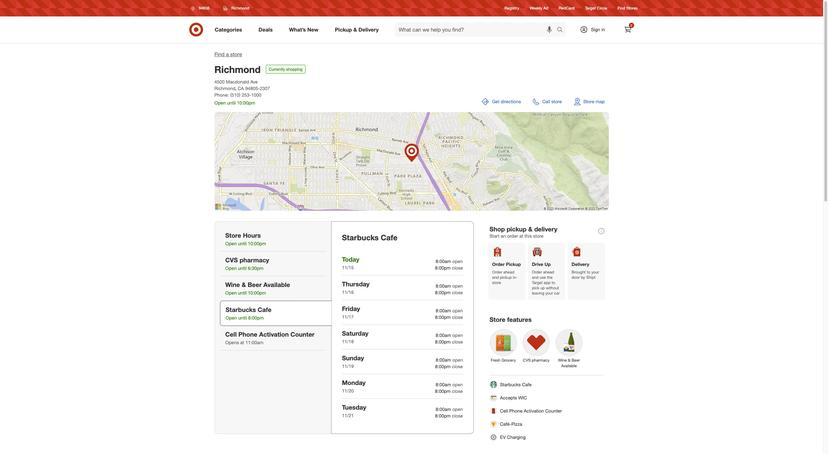 Task type: describe. For each thing, give the bounding box(es) containing it.
cafe inside starbucks cafe open until 8:00pm
[[258, 306, 272, 313]]

cell phone activation counter
[[501, 408, 562, 414]]

0 vertical spatial cafe
[[381, 233, 398, 242]]

use
[[540, 275, 547, 280]]

8:00pm for tuesday
[[436, 413, 451, 419]]

8:00am for tuesday
[[436, 406, 452, 412]]

11/18
[[342, 339, 354, 344]]

wine & beer available link
[[553, 326, 586, 370]]

open for cvs pharmacy
[[225, 265, 237, 271]]

11/21
[[342, 413, 354, 418]]

new
[[308, 26, 319, 33]]

store inside shop pickup & delivery start an order at this store
[[534, 233, 544, 239]]

a
[[226, 51, 229, 58]]

hours
[[243, 232, 261, 239]]

8:00am open 8:00pm close for sunday
[[436, 357, 463, 369]]

wic
[[519, 395, 528, 401]]

(510)
[[230, 92, 241, 98]]

macdonald
[[226, 79, 249, 85]]

delivery inside delivery brought to your door by shipt
[[572, 262, 590, 267]]

8:00am open 8:00pm close for thursday
[[436, 283, 463, 295]]

8:00am open 8:00pm close for monday
[[436, 382, 463, 394]]

until inside wine & beer available open until 10:00pm
[[238, 290, 247, 296]]

8:00am for friday
[[436, 308, 452, 313]]

delivery
[[535, 225, 558, 233]]

search button
[[554, 22, 570, 38]]

8:00am open 8:00pm close for today
[[436, 258, 463, 271]]

cvs pharmacy
[[523, 358, 550, 363]]

94806 button
[[187, 2, 217, 14]]

11/15
[[342, 265, 354, 270]]

categories
[[215, 26, 242, 33]]

car
[[555, 291, 560, 296]]

& for wine & beer available
[[569, 358, 571, 363]]

close for today
[[452, 265, 463, 271]]

today 11/15
[[342, 256, 360, 270]]

11/19
[[342, 363, 354, 369]]

cvs for cvs pharmacy
[[523, 358, 531, 363]]

tuesday
[[342, 404, 367, 411]]

11/20
[[342, 388, 354, 394]]

cvs pharmacy open until 6:30pm
[[225, 256, 269, 271]]

94806
[[199, 6, 210, 11]]

0 vertical spatial delivery
[[359, 26, 379, 33]]

order pickup order ahead and pickup in- store
[[493, 262, 521, 285]]

8:00pm for monday
[[436, 388, 451, 394]]

thursday
[[342, 280, 370, 288]]

redcard link
[[559, 5, 575, 11]]

pick
[[532, 286, 540, 290]]

fresh grocery link
[[487, 326, 520, 364]]

8:00pm for thursday
[[436, 290, 451, 295]]

find a store
[[215, 51, 242, 58]]

pizza
[[512, 421, 523, 427]]

open for saturday
[[453, 332, 463, 338]]

1 vertical spatial richmond
[[215, 63, 261, 75]]

open for sunday
[[453, 357, 463, 363]]

find for find a store
[[215, 51, 225, 58]]

2307
[[260, 86, 270, 91]]

8:00am for thursday
[[436, 283, 452, 289]]

registry
[[505, 6, 520, 11]]

4500 macdonald ave richmond, ca 94805-2307 phone: (510) 253-1000 open until 10:00pm
[[215, 79, 270, 106]]

and for drive
[[532, 275, 539, 280]]

delivery brought to your door by shipt
[[572, 262, 600, 280]]

starbucks cafe open until 8:00pm
[[226, 306, 272, 321]]

activation for cell phone activation counter
[[524, 408, 545, 414]]

call store button
[[529, 94, 566, 110]]

drive up order ahead and use the target app to pick up without leaving your car
[[532, 262, 560, 296]]

order
[[508, 233, 519, 239]]

thursday 11/16
[[342, 280, 370, 295]]

& inside shop pickup & delivery start an order at this store
[[529, 225, 533, 233]]

activation for cell phone activation counter opens at 11:00am
[[259, 331, 289, 338]]

this
[[525, 233, 532, 239]]

close for thursday
[[452, 290, 463, 295]]

drive
[[532, 262, 544, 267]]

11:00am
[[246, 340, 264, 345]]

open inside wine & beer available open until 10:00pm
[[225, 290, 237, 296]]

10:00pm inside store hours open until 10:00pm
[[248, 241, 266, 246]]

pharmacy for cvs pharmacy open until 6:30pm
[[240, 256, 269, 264]]

close for tuesday
[[452, 413, 463, 419]]

shop
[[490, 225, 505, 233]]

charging
[[507, 435, 526, 440]]

sign in link
[[575, 22, 616, 37]]

close for saturday
[[452, 339, 463, 345]]

open for monday
[[453, 382, 463, 387]]

to inside delivery brought to your door by shipt
[[587, 270, 591, 275]]

8:00am for sunday
[[436, 357, 452, 363]]

start
[[490, 233, 500, 239]]

wine & beer available
[[559, 358, 581, 368]]

get directions
[[492, 99, 521, 104]]

store inside order pickup order ahead and pickup in- store
[[493, 280, 502, 285]]

what's new link
[[284, 22, 327, 37]]

accepts
[[501, 395, 518, 401]]

2
[[631, 23, 633, 27]]

deals link
[[253, 22, 281, 37]]

store map button
[[570, 94, 609, 110]]

in
[[602, 27, 606, 32]]

pharmacy for cvs pharmacy
[[532, 358, 550, 363]]

ev charging
[[501, 435, 526, 440]]

store for store map
[[584, 99, 595, 104]]

0 vertical spatial starbucks
[[342, 233, 379, 242]]

store for store hours open until 10:00pm
[[225, 232, 241, 239]]

pickup & delivery
[[335, 26, 379, 33]]

cell phone activation counter opens at 11:00am
[[225, 331, 315, 345]]

shopping
[[286, 67, 303, 72]]

saturday 11/18
[[342, 330, 369, 344]]

call store
[[543, 99, 562, 104]]

get
[[492, 99, 500, 104]]

search
[[554, 27, 570, 33]]

leaving
[[532, 291, 545, 296]]

in-
[[513, 275, 518, 280]]

What can we help you find? suggestions appear below search field
[[395, 22, 559, 37]]

94805-
[[245, 86, 260, 91]]

deals
[[259, 26, 273, 33]]

find a store link
[[215, 51, 242, 58]]

8:00pm for saturday
[[436, 339, 451, 345]]

phone for cell phone activation counter
[[510, 408, 523, 414]]

weekly ad
[[530, 6, 549, 11]]

circle
[[598, 6, 608, 11]]

ca
[[238, 86, 244, 91]]

wine for wine & beer available
[[559, 358, 567, 363]]

brought
[[572, 270, 586, 275]]

8:00am open 8:00pm close for friday
[[436, 308, 463, 320]]

and for order
[[493, 275, 499, 280]]

wine & beer available open until 10:00pm
[[225, 281, 290, 296]]



Task type: locate. For each thing, give the bounding box(es) containing it.
ahead inside order pickup order ahead and pickup in- store
[[504, 270, 515, 275]]

0 vertical spatial richmond
[[232, 6, 250, 11]]

store left hours
[[225, 232, 241, 239]]

until for cvs
[[238, 265, 247, 271]]

0 horizontal spatial to
[[552, 280, 556, 285]]

7 close from the top
[[452, 413, 463, 419]]

cell inside 'cell phone activation counter opens at 11:00am'
[[225, 331, 237, 338]]

cvs inside cvs pharmacy link
[[523, 358, 531, 363]]

target left the circle
[[586, 6, 596, 11]]

4 close from the top
[[452, 339, 463, 345]]

store hours open until 10:00pm
[[225, 232, 266, 246]]

0 vertical spatial at
[[520, 233, 524, 239]]

starbucks cafe
[[342, 233, 398, 242], [501, 382, 532, 388]]

store inside button
[[552, 99, 562, 104]]

open
[[215, 100, 226, 106], [225, 241, 237, 246], [225, 265, 237, 271], [225, 290, 237, 296], [226, 315, 237, 321]]

& inside pickup & delivery link
[[354, 26, 357, 33]]

until inside starbucks cafe open until 8:00pm
[[238, 315, 247, 321]]

starbucks down wine & beer available open until 10:00pm
[[226, 306, 256, 313]]

0 vertical spatial target
[[586, 6, 596, 11]]

8:00am for monday
[[436, 382, 452, 387]]

0 horizontal spatial and
[[493, 275, 499, 280]]

3 open from the top
[[453, 308, 463, 313]]

pharmacy inside cvs pharmacy link
[[532, 358, 550, 363]]

open up opens
[[226, 315, 237, 321]]

counter for cell phone activation counter opens at 11:00am
[[291, 331, 315, 338]]

what's new
[[289, 26, 319, 33]]

open left 6:30pm
[[225, 265, 237, 271]]

order inside drive up order ahead and use the target app to pick up without leaving your car
[[532, 270, 543, 275]]

8:00am open 8:00pm close for tuesday
[[436, 406, 463, 419]]

1 horizontal spatial wine
[[559, 358, 567, 363]]

2 and from the left
[[532, 275, 539, 280]]

your inside delivery brought to your door by shipt
[[592, 270, 600, 275]]

cafe
[[381, 233, 398, 242], [258, 306, 272, 313], [523, 382, 532, 388]]

target
[[586, 6, 596, 11], [532, 280, 543, 285]]

beer for wine & beer available
[[572, 358, 581, 363]]

1 vertical spatial activation
[[524, 408, 545, 414]]

at right opens
[[240, 340, 244, 345]]

cell for cell phone activation counter opens at 11:00am
[[225, 331, 237, 338]]

0 vertical spatial phone
[[239, 331, 258, 338]]

1 vertical spatial 10:00pm
[[248, 241, 266, 246]]

1 horizontal spatial delivery
[[572, 262, 590, 267]]

cell up opens
[[225, 331, 237, 338]]

richmond up categories link
[[232, 6, 250, 11]]

wine down 'cvs pharmacy open until 6:30pm'
[[225, 281, 240, 288]]

activation down wic
[[524, 408, 545, 414]]

monday 11/20
[[342, 379, 366, 394]]

5 close from the top
[[452, 364, 463, 369]]

8:00pm
[[436, 265, 451, 271], [436, 290, 451, 295], [436, 314, 451, 320], [248, 315, 264, 321], [436, 339, 451, 345], [436, 364, 451, 369], [436, 388, 451, 394], [436, 413, 451, 419]]

cvs down store hours open until 10:00pm
[[225, 256, 238, 264]]

open inside "4500 macdonald ave richmond, ca 94805-2307 phone: (510) 253-1000 open until 10:00pm"
[[215, 100, 226, 106]]

friday 11/17
[[342, 305, 360, 320]]

pickup up in-
[[506, 262, 521, 267]]

up
[[545, 262, 551, 267]]

1 vertical spatial target
[[532, 280, 543, 285]]

1 horizontal spatial cvs
[[523, 358, 531, 363]]

6 close from the top
[[452, 388, 463, 394]]

0 vertical spatial 10:00pm
[[237, 100, 255, 106]]

1 horizontal spatial target
[[586, 6, 596, 11]]

5 8:00am from the top
[[436, 357, 452, 363]]

wine
[[225, 281, 240, 288], [559, 358, 567, 363]]

0 horizontal spatial available
[[264, 281, 290, 288]]

open
[[453, 258, 463, 264], [453, 283, 463, 289], [453, 308, 463, 313], [453, 332, 463, 338], [453, 357, 463, 363], [453, 382, 463, 387], [453, 406, 463, 412]]

store features
[[490, 316, 532, 323]]

0 vertical spatial beer
[[248, 281, 262, 288]]

4 8:00am from the top
[[436, 332, 452, 338]]

store
[[230, 51, 242, 58], [552, 99, 562, 104], [534, 233, 544, 239], [493, 280, 502, 285]]

wine inside wine & beer available open until 10:00pm
[[225, 281, 240, 288]]

to
[[587, 270, 591, 275], [552, 280, 556, 285]]

1 vertical spatial at
[[240, 340, 244, 345]]

currently shopping
[[269, 67, 303, 72]]

6:30pm
[[248, 265, 264, 271]]

0 horizontal spatial beer
[[248, 281, 262, 288]]

1 vertical spatial starbucks
[[226, 306, 256, 313]]

1 horizontal spatial pickup
[[506, 262, 521, 267]]

0 vertical spatial cell
[[225, 331, 237, 338]]

0 horizontal spatial cell
[[225, 331, 237, 338]]

to inside drive up order ahead and use the target app to pick up without leaving your car
[[552, 280, 556, 285]]

1 vertical spatial cafe
[[258, 306, 272, 313]]

your inside drive up order ahead and use the target app to pick up without leaving your car
[[546, 291, 554, 296]]

to up shipt
[[587, 270, 591, 275]]

your up shipt
[[592, 270, 600, 275]]

0 vertical spatial your
[[592, 270, 600, 275]]

redcard
[[559, 6, 575, 11]]

7 8:00am open 8:00pm close from the top
[[436, 406, 463, 419]]

1 vertical spatial your
[[546, 291, 554, 296]]

weekly ad link
[[530, 5, 549, 11]]

the
[[548, 275, 553, 280]]

cvs for cvs pharmacy open until 6:30pm
[[225, 256, 238, 264]]

2 open from the top
[[453, 283, 463, 289]]

phone inside 'cell phone activation counter opens at 11:00am'
[[239, 331, 258, 338]]

store left features
[[490, 316, 506, 323]]

activation
[[259, 331, 289, 338], [524, 408, 545, 414]]

target up pick
[[532, 280, 543, 285]]

0 horizontal spatial target
[[532, 280, 543, 285]]

1 vertical spatial beer
[[572, 358, 581, 363]]

8:00pm for sunday
[[436, 364, 451, 369]]

8:00pm for today
[[436, 265, 451, 271]]

pickup inside order pickup order ahead and pickup in- store
[[506, 262, 521, 267]]

open for store hours
[[225, 241, 237, 246]]

3 8:00am open 8:00pm close from the top
[[436, 308, 463, 320]]

available inside wine & beer available open until 10:00pm
[[264, 281, 290, 288]]

1 vertical spatial delivery
[[572, 262, 590, 267]]

2 8:00am from the top
[[436, 283, 452, 289]]

0 vertical spatial pickup
[[507, 225, 527, 233]]

1 8:00am from the top
[[436, 258, 452, 264]]

1 horizontal spatial to
[[587, 270, 591, 275]]

ave
[[251, 79, 258, 85]]

phone up 11:00am
[[239, 331, 258, 338]]

store map
[[584, 99, 605, 104]]

1 vertical spatial store
[[225, 232, 241, 239]]

1 vertical spatial pharmacy
[[532, 358, 550, 363]]

0 horizontal spatial phone
[[239, 331, 258, 338]]

at left this
[[520, 233, 524, 239]]

richmond
[[232, 6, 250, 11], [215, 63, 261, 75]]

0 vertical spatial pharmacy
[[240, 256, 269, 264]]

open inside starbucks cafe open until 8:00pm
[[226, 315, 237, 321]]

find left a
[[215, 51, 225, 58]]

until inside store hours open until 10:00pm
[[238, 241, 247, 246]]

until inside "4500 macdonald ave richmond, ca 94805-2307 phone: (510) 253-1000 open until 10:00pm"
[[227, 100, 236, 106]]

0 vertical spatial activation
[[259, 331, 289, 338]]

counter inside 'cell phone activation counter opens at 11:00am'
[[291, 331, 315, 338]]

sunday
[[342, 354, 364, 362]]

1 vertical spatial available
[[562, 363, 577, 368]]

10:00pm down 253-
[[237, 100, 255, 106]]

0 horizontal spatial starbucks
[[226, 306, 256, 313]]

10:00pm down hours
[[248, 241, 266, 246]]

2 vertical spatial cafe
[[523, 382, 532, 388]]

1 vertical spatial phone
[[510, 408, 523, 414]]

1 ahead from the left
[[504, 270, 515, 275]]

0 vertical spatial to
[[587, 270, 591, 275]]

0 vertical spatial starbucks cafe
[[342, 233, 398, 242]]

richmond map image
[[215, 112, 609, 211]]

find stores link
[[618, 5, 638, 11]]

10:00pm up starbucks cafe open until 8:00pm
[[248, 290, 266, 296]]

target inside drive up order ahead and use the target app to pick up without leaving your car
[[532, 280, 543, 285]]

starbucks
[[342, 233, 379, 242], [226, 306, 256, 313], [501, 382, 521, 388]]

open inside store hours open until 10:00pm
[[225, 241, 237, 246]]

6 8:00am from the top
[[436, 382, 452, 387]]

pickup inside order pickup order ahead and pickup in- store
[[500, 275, 512, 280]]

find for find stores
[[618, 6, 626, 11]]

store capabilities with hours, vertical tabs tab list
[[215, 221, 332, 434]]

1 horizontal spatial ahead
[[544, 270, 555, 275]]

1 horizontal spatial phone
[[510, 408, 523, 414]]

phone for cell phone activation counter opens at 11:00am
[[239, 331, 258, 338]]

store inside store hours open until 10:00pm
[[225, 232, 241, 239]]

0 horizontal spatial your
[[546, 291, 554, 296]]

monday
[[342, 379, 366, 386]]

11/16
[[342, 289, 354, 295]]

currently
[[269, 67, 285, 72]]

richmond,
[[215, 86, 237, 91]]

call
[[543, 99, 551, 104]]

until left 6:30pm
[[238, 265, 247, 271]]

until down (510)
[[227, 100, 236, 106]]

2 vertical spatial store
[[490, 316, 506, 323]]

beer for wine & beer available open until 10:00pm
[[248, 281, 262, 288]]

shipt
[[587, 275, 596, 280]]

1 vertical spatial cell
[[501, 408, 508, 414]]

1 vertical spatial pickup
[[500, 275, 512, 280]]

order for order pickup
[[493, 270, 503, 275]]

0 vertical spatial counter
[[291, 331, 315, 338]]

1 vertical spatial to
[[552, 280, 556, 285]]

1 close from the top
[[452, 265, 463, 271]]

1 vertical spatial counter
[[546, 408, 562, 414]]

1 horizontal spatial store
[[490, 316, 506, 323]]

1 horizontal spatial activation
[[524, 408, 545, 414]]

cvs inside 'cvs pharmacy open until 6:30pm'
[[225, 256, 238, 264]]

ahead for up
[[544, 270, 555, 275]]

0 horizontal spatial find
[[215, 51, 225, 58]]

& inside wine & beer available
[[569, 358, 571, 363]]

until inside 'cvs pharmacy open until 6:30pm'
[[238, 265, 247, 271]]

5 open from the top
[[453, 357, 463, 363]]

café-
[[501, 421, 512, 427]]

fresh grocery
[[491, 358, 516, 363]]

0 vertical spatial find
[[618, 6, 626, 11]]

your down without
[[546, 291, 554, 296]]

1 horizontal spatial pharmacy
[[532, 358, 550, 363]]

pharmacy
[[240, 256, 269, 264], [532, 358, 550, 363]]

7 open from the top
[[453, 406, 463, 412]]

store
[[584, 99, 595, 104], [225, 232, 241, 239], [490, 316, 506, 323]]

cvs right grocery
[[523, 358, 531, 363]]

cvs
[[225, 256, 238, 264], [523, 358, 531, 363]]

0 horizontal spatial pharmacy
[[240, 256, 269, 264]]

6 8:00am open 8:00pm close from the top
[[436, 382, 463, 394]]

find stores
[[618, 6, 638, 11]]

pharmacy inside 'cvs pharmacy open until 6:30pm'
[[240, 256, 269, 264]]

pickup up order
[[507, 225, 527, 233]]

ahead
[[504, 270, 515, 275], [544, 270, 555, 275]]

cell
[[225, 331, 237, 338], [501, 408, 508, 414]]

registry link
[[505, 5, 520, 11]]

starbucks inside starbucks cafe open until 8:00pm
[[226, 306, 256, 313]]

by
[[582, 275, 586, 280]]

open up starbucks cafe open until 8:00pm
[[225, 290, 237, 296]]

& inside wine & beer available open until 10:00pm
[[242, 281, 246, 288]]

ahead for pickup
[[504, 270, 515, 275]]

at inside 'cell phone activation counter opens at 11:00am'
[[240, 340, 244, 345]]

pickup
[[335, 26, 352, 33], [506, 262, 521, 267]]

tuesday 11/21
[[342, 404, 367, 418]]

until up opens
[[238, 315, 247, 321]]

8:00am open 8:00pm close for saturday
[[436, 332, 463, 345]]

sunday 11/19
[[342, 354, 364, 369]]

2 vertical spatial 10:00pm
[[248, 290, 266, 296]]

ev
[[501, 435, 506, 440]]

0 horizontal spatial store
[[225, 232, 241, 239]]

without
[[547, 286, 560, 290]]

and inside order pickup order ahead and pickup in- store
[[493, 275, 499, 280]]

0 horizontal spatial cafe
[[258, 306, 272, 313]]

until for starbucks
[[238, 315, 247, 321]]

1 horizontal spatial your
[[592, 270, 600, 275]]

0 vertical spatial store
[[584, 99, 595, 104]]

8:00pm for friday
[[436, 314, 451, 320]]

saturday
[[342, 330, 369, 337]]

pharmacy left wine & beer available
[[532, 358, 550, 363]]

0 horizontal spatial wine
[[225, 281, 240, 288]]

directions
[[501, 99, 521, 104]]

phone up pizza
[[510, 408, 523, 414]]

wine right 'cvs pharmacy' on the bottom of the page
[[559, 358, 567, 363]]

0 horizontal spatial at
[[240, 340, 244, 345]]

store left map
[[584, 99, 595, 104]]

app
[[544, 280, 551, 285]]

0 vertical spatial wine
[[225, 281, 240, 288]]

close for monday
[[452, 388, 463, 394]]

1 horizontal spatial starbucks
[[342, 233, 379, 242]]

6 open from the top
[[453, 382, 463, 387]]

0 horizontal spatial pickup
[[335, 26, 352, 33]]

1 horizontal spatial at
[[520, 233, 524, 239]]

open for today
[[453, 258, 463, 264]]

until down hours
[[238, 241, 247, 246]]

0 horizontal spatial counter
[[291, 331, 315, 338]]

1 horizontal spatial counter
[[546, 408, 562, 414]]

4 8:00am open 8:00pm close from the top
[[436, 332, 463, 345]]

close for friday
[[452, 314, 463, 320]]

0 vertical spatial pickup
[[335, 26, 352, 33]]

close for sunday
[[452, 364, 463, 369]]

ad
[[544, 6, 549, 11]]

pickup right new
[[335, 26, 352, 33]]

2 horizontal spatial cafe
[[523, 382, 532, 388]]

3 close from the top
[[452, 314, 463, 320]]

order for drive up
[[532, 270, 543, 275]]

grocery
[[502, 358, 516, 363]]

stores
[[627, 6, 638, 11]]

café-pizza
[[501, 421, 523, 427]]

cell for cell phone activation counter
[[501, 408, 508, 414]]

available for wine & beer available
[[562, 363, 577, 368]]

& for pickup & delivery
[[354, 26, 357, 33]]

starbucks up "today"
[[342, 233, 379, 242]]

7 8:00am from the top
[[436, 406, 452, 412]]

target circle link
[[586, 5, 608, 11]]

open for tuesday
[[453, 406, 463, 412]]

open down phone:
[[215, 100, 226, 106]]

beer inside wine & beer available
[[572, 358, 581, 363]]

1 vertical spatial find
[[215, 51, 225, 58]]

1 horizontal spatial starbucks cafe
[[501, 382, 532, 388]]

5 8:00am open 8:00pm close from the top
[[436, 357, 463, 369]]

pharmacy up 6:30pm
[[240, 256, 269, 264]]

phone:
[[215, 92, 229, 98]]

1 horizontal spatial available
[[562, 363, 577, 368]]

1 horizontal spatial cell
[[501, 408, 508, 414]]

8:00pm inside starbucks cafe open until 8:00pm
[[248, 315, 264, 321]]

fresh
[[491, 358, 501, 363]]

cvs pharmacy link
[[520, 326, 553, 364]]

sign
[[592, 27, 601, 32]]

cell up café-
[[501, 408, 508, 414]]

1 horizontal spatial beer
[[572, 358, 581, 363]]

and left in-
[[493, 275, 499, 280]]

2 vertical spatial starbucks
[[501, 382, 521, 388]]

open inside 'cvs pharmacy open until 6:30pm'
[[225, 265, 237, 271]]

ahead up in-
[[504, 270, 515, 275]]

4 open from the top
[[453, 332, 463, 338]]

ahead inside drive up order ahead and use the target app to pick up without leaving your car
[[544, 270, 555, 275]]

0 horizontal spatial delivery
[[359, 26, 379, 33]]

richmond button
[[219, 2, 254, 14]]

open for starbucks cafe
[[226, 315, 237, 321]]

until up starbucks cafe open until 8:00pm
[[238, 290, 247, 296]]

activation inside 'cell phone activation counter opens at 11:00am'
[[259, 331, 289, 338]]

0 vertical spatial available
[[264, 281, 290, 288]]

0 horizontal spatial activation
[[259, 331, 289, 338]]

1000
[[251, 92, 262, 98]]

available inside wine & beer available
[[562, 363, 577, 368]]

2 ahead from the left
[[544, 270, 555, 275]]

until for store
[[238, 241, 247, 246]]

store inside 'store map' button
[[584, 99, 595, 104]]

0 horizontal spatial cvs
[[225, 256, 238, 264]]

1 and from the left
[[493, 275, 499, 280]]

2 close from the top
[[452, 290, 463, 295]]

open up 'cvs pharmacy open until 6:30pm'
[[225, 241, 237, 246]]

sign in
[[592, 27, 606, 32]]

1 vertical spatial pickup
[[506, 262, 521, 267]]

beer inside wine & beer available open until 10:00pm
[[248, 281, 262, 288]]

pickup left in-
[[500, 275, 512, 280]]

categories link
[[209, 22, 251, 37]]

open for friday
[[453, 308, 463, 313]]

store for store features
[[490, 316, 506, 323]]

starbucks cafe up "today"
[[342, 233, 398, 242]]

find left 'stores'
[[618, 6, 626, 11]]

10:00pm inside "4500 macdonald ave richmond, ca 94805-2307 phone: (510) 253-1000 open until 10:00pm"
[[237, 100, 255, 106]]

wine for wine & beer available open until 10:00pm
[[225, 281, 240, 288]]

1 horizontal spatial cafe
[[381, 233, 398, 242]]

2 horizontal spatial store
[[584, 99, 595, 104]]

opens
[[225, 340, 239, 345]]

1 horizontal spatial and
[[532, 275, 539, 280]]

starbucks up accepts
[[501, 382, 521, 388]]

0 horizontal spatial starbucks cafe
[[342, 233, 398, 242]]

today
[[342, 256, 360, 263]]

counter for cell phone activation counter
[[546, 408, 562, 414]]

an
[[501, 233, 506, 239]]

1 vertical spatial cvs
[[523, 358, 531, 363]]

features
[[508, 316, 532, 323]]

10:00pm inside wine & beer available open until 10:00pm
[[248, 290, 266, 296]]

pickup inside shop pickup & delivery start an order at this store
[[507, 225, 527, 233]]

richmond inside dropdown button
[[232, 6, 250, 11]]

to up without
[[552, 280, 556, 285]]

at inside shop pickup & delivery start an order at this store
[[520, 233, 524, 239]]

up
[[541, 286, 545, 290]]

wine inside wine & beer available
[[559, 358, 567, 363]]

ahead up 'the'
[[544, 270, 555, 275]]

and inside drive up order ahead and use the target app to pick up without leaving your car
[[532, 275, 539, 280]]

available
[[264, 281, 290, 288], [562, 363, 577, 368]]

1 open from the top
[[453, 258, 463, 264]]

8:00am for saturday
[[436, 332, 452, 338]]

open for thursday
[[453, 283, 463, 289]]

1 8:00am open 8:00pm close from the top
[[436, 258, 463, 271]]

available for wine & beer available open until 10:00pm
[[264, 281, 290, 288]]

& for wine & beer available open until 10:00pm
[[242, 281, 246, 288]]

0 vertical spatial cvs
[[225, 256, 238, 264]]

starbucks cafe up accepts wic
[[501, 382, 532, 388]]

1 horizontal spatial find
[[618, 6, 626, 11]]

8:00am for today
[[436, 258, 452, 264]]

0 horizontal spatial ahead
[[504, 270, 515, 275]]

your
[[592, 270, 600, 275], [546, 291, 554, 296]]

2 8:00am open 8:00pm close from the top
[[436, 283, 463, 295]]

2 horizontal spatial starbucks
[[501, 382, 521, 388]]

richmond up macdonald
[[215, 63, 261, 75]]

3 8:00am from the top
[[436, 308, 452, 313]]

activation up 11:00am
[[259, 331, 289, 338]]

1 vertical spatial starbucks cafe
[[501, 382, 532, 388]]

1 vertical spatial wine
[[559, 358, 567, 363]]

and left use
[[532, 275, 539, 280]]



Task type: vqa. For each thing, say whether or not it's contained in the screenshot.
"&" for Wine & Beer Available
yes



